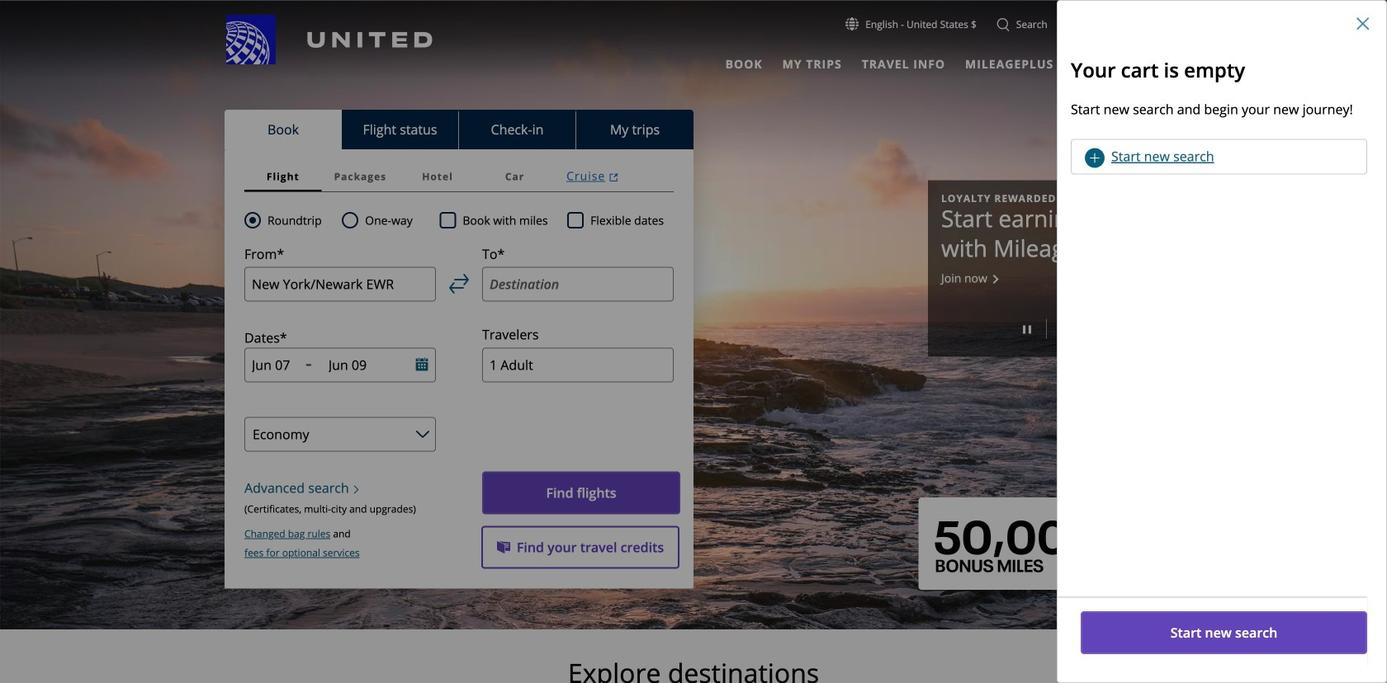 Task type: vqa. For each thing, say whether or not it's contained in the screenshot.
FLYING FROM ELEMENT
no



Task type: locate. For each thing, give the bounding box(es) containing it.
navigation
[[0, 14, 1387, 74]]

pause image
[[1023, 326, 1031, 334]]

Return text field
[[328, 356, 393, 374]]

tab list
[[716, 50, 1117, 74], [225, 110, 694, 149], [244, 161, 674, 192]]

dialog
[[1057, 0, 1387, 684]]

book with miles element
[[440, 211, 567, 230]]

close image
[[1356, 17, 1370, 31]]

slide 1 of 4 image
[[1060, 327, 1065, 332]]

main content
[[0, 1, 1387, 684]]

1 vertical spatial tab list
[[225, 110, 694, 149]]

currently in english united states	$ enter to change image
[[846, 17, 859, 31]]

explore destinations element
[[130, 657, 1257, 684]]



Task type: describe. For each thing, give the bounding box(es) containing it.
united logo link to homepage image
[[226, 15, 433, 64]]

2 vertical spatial tab list
[[244, 161, 674, 192]]

carousel buttons element
[[941, 313, 1149, 344]]

0 vertical spatial tab list
[[716, 50, 1117, 74]]

Departure text field
[[252, 356, 299, 374]]

reverse origin and destination image
[[449, 274, 469, 294]]

one way flight search element
[[358, 211, 413, 230]]

round trip flight search element
[[261, 211, 322, 230]]



